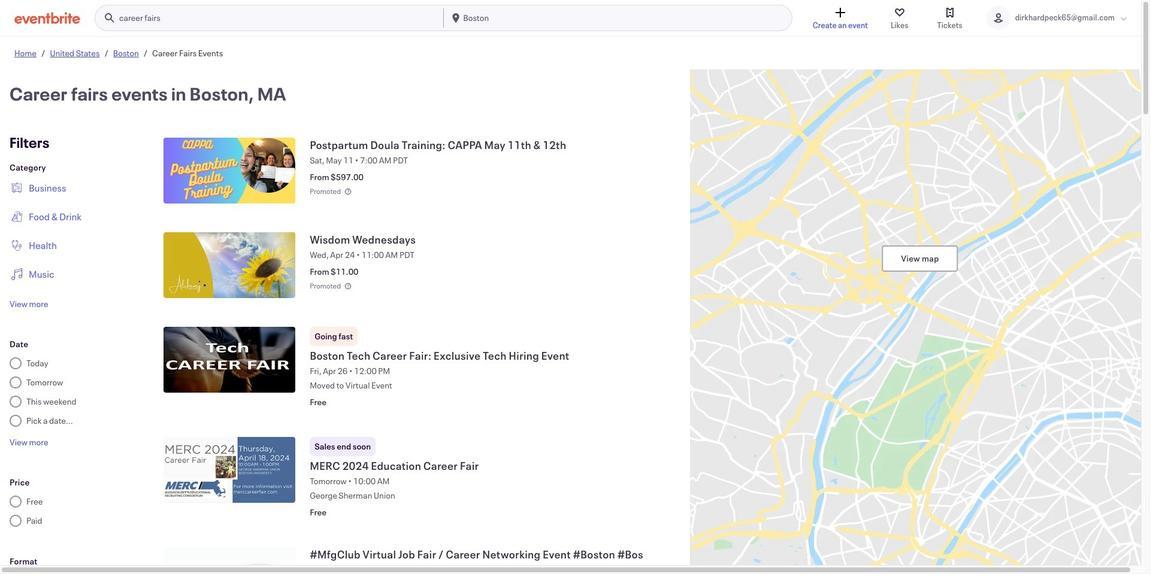 Task type: describe. For each thing, give the bounding box(es) containing it.
merc 2024 education career fair primary image image
[[164, 438, 296, 504]]

1 view more element from the top
[[10, 299, 48, 310]]



Task type: locate. For each thing, give the bounding box(es) containing it.
1 vertical spatial view more element
[[10, 437, 48, 448]]

view more element
[[10, 299, 48, 310], [10, 437, 48, 448]]

boston tech career fair: exclusive tech hiring event primary image image
[[164, 327, 296, 393]]

2 view more element from the top
[[10, 437, 48, 448]]

main navigation element
[[95, 5, 793, 31]]

eventbrite image
[[14, 12, 80, 24]]

0 vertical spatial view more element
[[10, 299, 48, 310]]

wisdom wednesdays primary image image
[[164, 233, 296, 299]]

postpartum doula training: cappa may 11th & 12th primary image image
[[164, 138, 296, 204]]



Task type: vqa. For each thing, say whether or not it's contained in the screenshot.
phone
no



